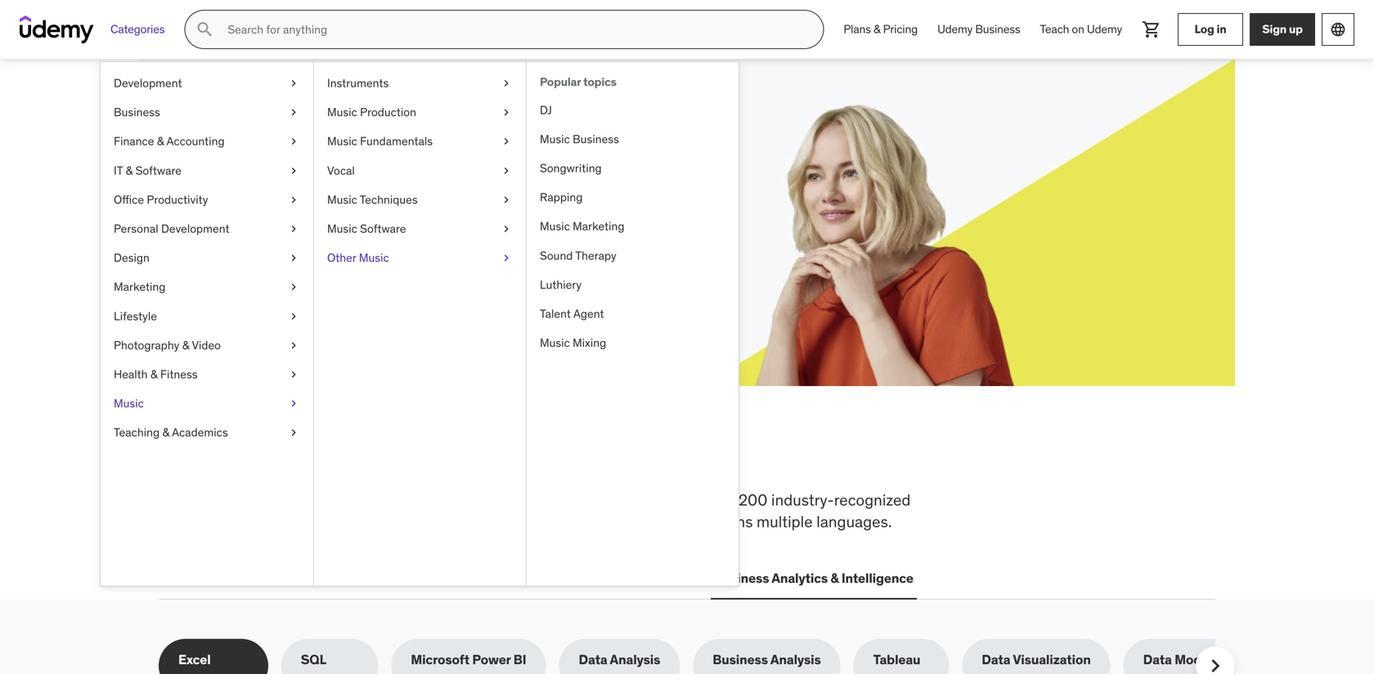 Task type: locate. For each thing, give the bounding box(es) containing it.
xsmall image inside "health & fitness" link
[[287, 366, 300, 382]]

choose a language image
[[1330, 21, 1346, 38]]

personal
[[114, 221, 158, 236]]

xsmall image inside development link
[[287, 75, 300, 91]]

web development button
[[159, 559, 277, 598]]

& for accounting
[[157, 134, 164, 149]]

xsmall image for music production
[[500, 104, 513, 120]]

it inside 'link'
[[114, 163, 123, 178]]

categories
[[110, 22, 165, 37]]

data for data visualization
[[982, 651, 1010, 668]]

1 vertical spatial software
[[360, 221, 406, 236]]

xsmall image inside music techniques link
[[500, 192, 513, 208]]

lifestyle
[[114, 309, 157, 323]]

0 vertical spatial your
[[339, 130, 398, 164]]

0 horizontal spatial software
[[135, 163, 182, 178]]

science
[[529, 570, 578, 587]]

2 vertical spatial development
[[192, 570, 274, 587]]

xsmall image inside marketing link
[[287, 279, 300, 295]]

development
[[114, 76, 182, 90], [161, 221, 229, 236], [192, 570, 274, 587]]

music down music software
[[359, 250, 389, 265]]

0 horizontal spatial for
[[296, 130, 334, 164]]

1 horizontal spatial your
[[339, 130, 398, 164]]

xsmall image for finance & accounting
[[287, 133, 300, 150]]

1 vertical spatial development
[[161, 221, 229, 236]]

finance & accounting
[[114, 134, 225, 149]]

music down talent
[[540, 335, 570, 350]]

for inside covering critical workplace skills to technical topics, including prep content for over 200 industry-recognized certifications, our catalog supports well-rounded professional development and spans multiple languages.
[[682, 490, 701, 510]]

xsmall image inside office productivity 'link'
[[287, 192, 300, 208]]

pricing
[[883, 22, 918, 37]]

technical
[[406, 490, 469, 510]]

xsmall image inside other music link
[[500, 250, 513, 266]]

xsmall image for photography & video
[[287, 337, 300, 353]]

xsmall image for music fundamentals
[[500, 133, 513, 150]]

for up potential
[[296, 130, 334, 164]]

analysis
[[610, 651, 660, 668], [770, 651, 821, 668]]

marketing up therapy
[[573, 219, 625, 234]]

certifications
[[307, 570, 391, 587]]

1 udemy from the left
[[937, 22, 973, 37]]

data left science
[[498, 570, 526, 587]]

1 horizontal spatial for
[[682, 490, 701, 510]]

topic filters element
[[159, 639, 1252, 674]]

development inside button
[[192, 570, 274, 587]]

xsmall image
[[287, 75, 300, 91], [287, 104, 300, 120], [500, 104, 513, 120], [287, 133, 300, 150], [500, 163, 513, 179], [287, 192, 300, 208], [287, 221, 300, 237], [500, 250, 513, 266], [287, 308, 300, 324], [287, 337, 300, 353], [287, 366, 300, 382], [287, 425, 300, 441]]

& inside 'link'
[[126, 163, 133, 178]]

luthiery
[[540, 277, 582, 292]]

marketing inside music marketing link
[[573, 219, 625, 234]]

& right finance at the top of the page
[[157, 134, 164, 149]]

development link
[[101, 69, 313, 98]]

topics,
[[472, 490, 519, 510]]

1 horizontal spatial analysis
[[770, 651, 821, 668]]

& right analytics
[[831, 570, 839, 587]]

xsmall image inside it & software 'link'
[[287, 163, 300, 179]]

& right teaching on the bottom left of the page
[[162, 425, 169, 440]]

photography & video link
[[101, 331, 313, 360]]

1 vertical spatial for
[[682, 490, 701, 510]]

xsmall image for design
[[287, 250, 300, 266]]

for up and
[[682, 490, 701, 510]]

vocal link
[[314, 156, 526, 185]]

2 udemy from the left
[[1087, 22, 1122, 37]]

data right the bi
[[579, 651, 607, 668]]

it for it certifications
[[294, 570, 305, 587]]

development right the web at the bottom left of page
[[192, 570, 274, 587]]

data for data modeling
[[1143, 651, 1172, 668]]

office productivity
[[114, 192, 208, 207]]

skills up the workplace
[[271, 436, 359, 479]]

music up other
[[327, 221, 357, 236]]

agent
[[573, 306, 604, 321]]

0 horizontal spatial it
[[114, 163, 123, 178]]

1 horizontal spatial in
[[1217, 22, 1227, 36]]

music mixing
[[540, 335, 606, 350]]

instruments
[[327, 76, 389, 90]]

and
[[682, 512, 708, 531]]

xsmall image inside 'music production' link
[[500, 104, 513, 120]]

music for music mixing
[[540, 335, 570, 350]]

0 horizontal spatial udemy
[[937, 22, 973, 37]]

luthiery link
[[527, 270, 739, 299]]

teach on udemy
[[1040, 22, 1122, 37]]

xsmall image inside personal development link
[[287, 221, 300, 237]]

all
[[159, 436, 207, 479]]

0 horizontal spatial your
[[265, 171, 290, 187]]

music business
[[540, 132, 619, 146]]

1 horizontal spatial marketing
[[573, 219, 625, 234]]

business for business analysis
[[713, 651, 768, 668]]

xsmall image inside teaching & academics link
[[287, 425, 300, 441]]

0 horizontal spatial in
[[515, 436, 547, 479]]

xsmall image inside "music" link
[[287, 396, 300, 412]]

data inside data science button
[[498, 570, 526, 587]]

data visualization
[[982, 651, 1091, 668]]

xsmall image inside photography & video link
[[287, 337, 300, 353]]

other music element
[[526, 62, 739, 586]]

it left certifications
[[294, 570, 305, 587]]

xsmall image
[[500, 75, 513, 91], [500, 133, 513, 150], [287, 163, 300, 179], [500, 192, 513, 208], [500, 221, 513, 237], [287, 250, 300, 266], [287, 279, 300, 295], [287, 396, 300, 412]]

your up with
[[339, 130, 398, 164]]

well-
[[403, 512, 437, 531]]

software down techniques
[[360, 221, 406, 236]]

dj
[[540, 102, 552, 117]]

techniques
[[360, 192, 418, 207]]

popular topics
[[540, 74, 617, 89]]

& up office
[[126, 163, 133, 178]]

xsmall image for lifestyle
[[287, 308, 300, 324]]

teaching
[[114, 425, 160, 440]]

vocal
[[327, 163, 355, 178]]

xsmall image for personal development
[[287, 221, 300, 237]]

& left video
[[182, 338, 189, 352]]

industry-
[[771, 490, 834, 510]]

software inside 'link'
[[135, 163, 182, 178]]

need
[[430, 436, 509, 479]]

udemy inside udemy business link
[[937, 22, 973, 37]]

xsmall image for health & fitness
[[287, 366, 300, 382]]

music down instruments
[[327, 105, 357, 119]]

academics
[[172, 425, 228, 440]]

1 vertical spatial it
[[294, 570, 305, 587]]

marketing inside marketing link
[[114, 279, 166, 294]]

xsmall image inside instruments link
[[500, 75, 513, 91]]

udemy right on
[[1087, 22, 1122, 37]]

& inside button
[[831, 570, 839, 587]]

music down dj
[[540, 132, 570, 146]]

music for music techniques
[[327, 192, 357, 207]]

1 analysis from the left
[[610, 651, 660, 668]]

log in link
[[1178, 13, 1243, 46]]

covering
[[159, 490, 221, 510]]

xsmall image inside finance & accounting link
[[287, 133, 300, 150]]

1 vertical spatial marketing
[[114, 279, 166, 294]]

health & fitness link
[[101, 360, 313, 389]]

office productivity link
[[101, 185, 313, 214]]

udemy business
[[937, 22, 1020, 37]]

rapping link
[[527, 183, 739, 212]]

at
[[482, 171, 494, 187]]

personal development
[[114, 221, 229, 236]]

finance
[[114, 134, 154, 149]]

all the skills you need in one place
[[159, 436, 703, 479]]

business inside button
[[714, 570, 769, 587]]

music fundamentals link
[[314, 127, 526, 156]]

music down 'health'
[[114, 396, 144, 411]]

songwriting link
[[527, 154, 739, 183]]

music techniques link
[[314, 185, 526, 214]]

music for music marketing
[[540, 219, 570, 234]]

it & software
[[114, 163, 182, 178]]

other music
[[327, 250, 389, 265]]

therapy
[[575, 248, 616, 263]]

& right 'health'
[[150, 367, 157, 382]]

development down office productivity 'link' on the top of the page
[[161, 221, 229, 236]]

in right log
[[1217, 22, 1227, 36]]

music up "sound"
[[540, 219, 570, 234]]

it up office
[[114, 163, 123, 178]]

xsmall image inside music fundamentals link
[[500, 133, 513, 150]]

& right plans
[[874, 22, 880, 37]]

communication button
[[594, 559, 698, 598]]

1 horizontal spatial udemy
[[1087, 22, 1122, 37]]

udemy right pricing
[[937, 22, 973, 37]]

skills up supports
[[350, 490, 385, 510]]

music down with
[[327, 192, 357, 207]]

data left visualization
[[982, 651, 1010, 668]]

data left modeling
[[1143, 651, 1172, 668]]

xsmall image inside design link
[[287, 250, 300, 266]]

development down categories dropdown button
[[114, 76, 182, 90]]

0 vertical spatial software
[[135, 163, 182, 178]]

& for software
[[126, 163, 133, 178]]

xsmall image inside business link
[[287, 104, 300, 120]]

2 analysis from the left
[[770, 651, 821, 668]]

0 horizontal spatial analysis
[[610, 651, 660, 668]]

0 horizontal spatial marketing
[[114, 279, 166, 294]]

mixing
[[573, 335, 606, 350]]

one
[[553, 436, 612, 479]]

other music link
[[314, 243, 526, 273]]

music up vocal
[[327, 134, 357, 149]]

1 horizontal spatial it
[[294, 570, 305, 587]]

&
[[874, 22, 880, 37], [157, 134, 164, 149], [126, 163, 133, 178], [182, 338, 189, 352], [150, 367, 157, 382], [162, 425, 169, 440], [831, 570, 839, 587]]

development for web
[[192, 570, 274, 587]]

development for personal
[[161, 221, 229, 236]]

productivity
[[147, 192, 208, 207]]

analysis for business analysis
[[770, 651, 821, 668]]

a
[[376, 171, 383, 187]]

music marketing
[[540, 219, 625, 234]]

0 vertical spatial it
[[114, 163, 123, 178]]

marketing link
[[101, 273, 313, 302]]

future
[[403, 130, 483, 164]]

music for music software
[[327, 221, 357, 236]]

music
[[327, 105, 357, 119], [540, 132, 570, 146], [327, 134, 357, 149], [327, 192, 357, 207], [540, 219, 570, 234], [327, 221, 357, 236], [359, 250, 389, 265], [540, 335, 570, 350], [114, 396, 144, 411]]

intelligence
[[842, 570, 914, 587]]

xsmall image inside lifestyle link
[[287, 308, 300, 324]]

dj link
[[527, 96, 739, 125]]

xsmall image for marketing
[[287, 279, 300, 295]]

for inside skills for your future expand your potential with a course. starting at just $12.99 through dec 15.
[[296, 130, 334, 164]]

our
[[257, 512, 279, 531]]

software up "office productivity"
[[135, 163, 182, 178]]

0 vertical spatial marketing
[[573, 219, 625, 234]]

talent agent link
[[527, 299, 739, 328]]

it inside button
[[294, 570, 305, 587]]

in up including
[[515, 436, 547, 479]]

business inside topic filters element
[[713, 651, 768, 668]]

rounded
[[437, 512, 495, 531]]

0 vertical spatial for
[[296, 130, 334, 164]]

music techniques
[[327, 192, 418, 207]]

xsmall image inside vocal link
[[500, 163, 513, 179]]

xsmall image inside music software link
[[500, 221, 513, 237]]

1 vertical spatial skills
[[350, 490, 385, 510]]

music for music business
[[540, 132, 570, 146]]

marketing up the lifestyle
[[114, 279, 166, 294]]

next image
[[1202, 653, 1229, 674]]

design
[[114, 250, 150, 265]]

data
[[498, 570, 526, 587], [579, 651, 607, 668], [982, 651, 1010, 668], [1143, 651, 1172, 668]]

it & software link
[[101, 156, 313, 185]]

your up through
[[265, 171, 290, 187]]

in
[[1217, 22, 1227, 36], [515, 436, 547, 479]]



Task type: describe. For each thing, give the bounding box(es) containing it.
teach on udemy link
[[1030, 10, 1132, 49]]

photography & video
[[114, 338, 221, 352]]

communication
[[597, 570, 694, 587]]

place
[[618, 436, 703, 479]]

music for music fundamentals
[[327, 134, 357, 149]]

1 horizontal spatial software
[[360, 221, 406, 236]]

200
[[739, 490, 768, 510]]

0 vertical spatial skills
[[271, 436, 359, 479]]

topics
[[583, 74, 617, 89]]

popular
[[540, 74, 581, 89]]

sign up
[[1262, 22, 1303, 36]]

data modeling
[[1143, 651, 1232, 668]]

music fundamentals
[[327, 134, 433, 149]]

health & fitness
[[114, 367, 198, 382]]

web development
[[162, 570, 274, 587]]

microsoft
[[411, 651, 470, 668]]

Search for anything text field
[[224, 16, 803, 43]]

data science button
[[494, 559, 581, 598]]

xsmall image for development
[[287, 75, 300, 91]]

plans
[[844, 22, 871, 37]]

xsmall image for vocal
[[500, 163, 513, 179]]

certifications,
[[159, 512, 253, 531]]

xsmall image for instruments
[[500, 75, 513, 91]]

business for business analytics & intelligence
[[714, 570, 769, 587]]

data for data science
[[498, 570, 526, 587]]

fitness
[[160, 367, 198, 382]]

catalog
[[283, 512, 334, 531]]

music software link
[[314, 214, 526, 243]]

leadership
[[410, 570, 478, 587]]

video
[[192, 338, 221, 352]]

you
[[365, 436, 424, 479]]

data science
[[498, 570, 578, 587]]

sound therapy link
[[527, 241, 739, 270]]

spans
[[712, 512, 753, 531]]

supports
[[338, 512, 400, 531]]

health
[[114, 367, 148, 382]]

xsmall image for teaching & academics
[[287, 425, 300, 441]]

music production
[[327, 105, 416, 119]]

office
[[114, 192, 144, 207]]

submit search image
[[195, 20, 215, 39]]

on
[[1072, 22, 1084, 37]]

0 vertical spatial development
[[114, 76, 182, 90]]

music link
[[101, 389, 313, 418]]

design link
[[101, 243, 313, 273]]

business link
[[101, 98, 313, 127]]

covering critical workplace skills to technical topics, including prep content for over 200 industry-recognized certifications, our catalog supports well-rounded professional development and spans multiple languages.
[[159, 490, 911, 531]]

xsmall image for office productivity
[[287, 192, 300, 208]]

& for academics
[[162, 425, 169, 440]]

xsmall image for music
[[287, 396, 300, 412]]

production
[[360, 105, 416, 119]]

skills inside covering critical workplace skills to technical topics, including prep content for over 200 industry-recognized certifications, our catalog supports well-rounded professional development and spans multiple languages.
[[350, 490, 385, 510]]

it for it & software
[[114, 163, 123, 178]]

it certifications
[[294, 570, 391, 587]]

course.
[[386, 171, 429, 187]]

skills for your future expand your potential with a course. starting at just $12.99 through dec 15.
[[218, 130, 518, 206]]

shopping cart with 0 items image
[[1142, 20, 1162, 39]]

including
[[522, 490, 586, 510]]

leadership button
[[407, 559, 481, 598]]

music mixing link
[[527, 328, 739, 358]]

just
[[497, 171, 518, 187]]

& for fitness
[[150, 367, 157, 382]]

xsmall image for other music
[[500, 250, 513, 266]]

analysis for data analysis
[[610, 651, 660, 668]]

content
[[625, 490, 679, 510]]

1 vertical spatial your
[[265, 171, 290, 187]]

talent
[[540, 306, 571, 321]]

professional
[[499, 512, 584, 531]]

xsmall image for it & software
[[287, 163, 300, 179]]

xsmall image for music techniques
[[500, 192, 513, 208]]

instruments link
[[314, 69, 526, 98]]

fundamentals
[[360, 134, 433, 149]]

accounting
[[166, 134, 225, 149]]

languages.
[[817, 512, 892, 531]]

15.
[[336, 189, 352, 206]]

workplace
[[275, 490, 346, 510]]

udemy inside the teach on udemy link
[[1087, 22, 1122, 37]]

data for data analysis
[[579, 651, 607, 668]]

0 vertical spatial in
[[1217, 22, 1227, 36]]

sound
[[540, 248, 573, 263]]

1 vertical spatial in
[[515, 436, 547, 479]]

visualization
[[1013, 651, 1091, 668]]

multiple
[[757, 512, 813, 531]]

log in
[[1195, 22, 1227, 36]]

business inside other music element
[[573, 132, 619, 146]]

xsmall image for music software
[[500, 221, 513, 237]]

microsoft power bi
[[411, 651, 526, 668]]

business analysis
[[713, 651, 821, 668]]

power
[[472, 651, 511, 668]]

data analysis
[[579, 651, 660, 668]]

other
[[327, 250, 356, 265]]

modeling
[[1175, 651, 1232, 668]]

personal development link
[[101, 214, 313, 243]]

dec
[[309, 189, 333, 206]]

business analytics & intelligence
[[714, 570, 914, 587]]

business for business
[[114, 105, 160, 119]]

tableau
[[873, 651, 921, 668]]

rapping
[[540, 190, 583, 205]]

prep
[[589, 490, 621, 510]]

& for pricing
[[874, 22, 880, 37]]

starting
[[432, 171, 479, 187]]

potential
[[293, 171, 345, 187]]

development
[[588, 512, 678, 531]]

it certifications button
[[290, 559, 394, 598]]

xsmall image for business
[[287, 104, 300, 120]]

music for music production
[[327, 105, 357, 119]]

through
[[260, 189, 306, 206]]

plans & pricing
[[844, 22, 918, 37]]

udemy image
[[20, 16, 94, 43]]

the
[[213, 436, 265, 479]]

& for video
[[182, 338, 189, 352]]

with
[[348, 171, 373, 187]]

teach
[[1040, 22, 1069, 37]]



Task type: vqa. For each thing, say whether or not it's contained in the screenshot.
Overview Button on the top left of the page
no



